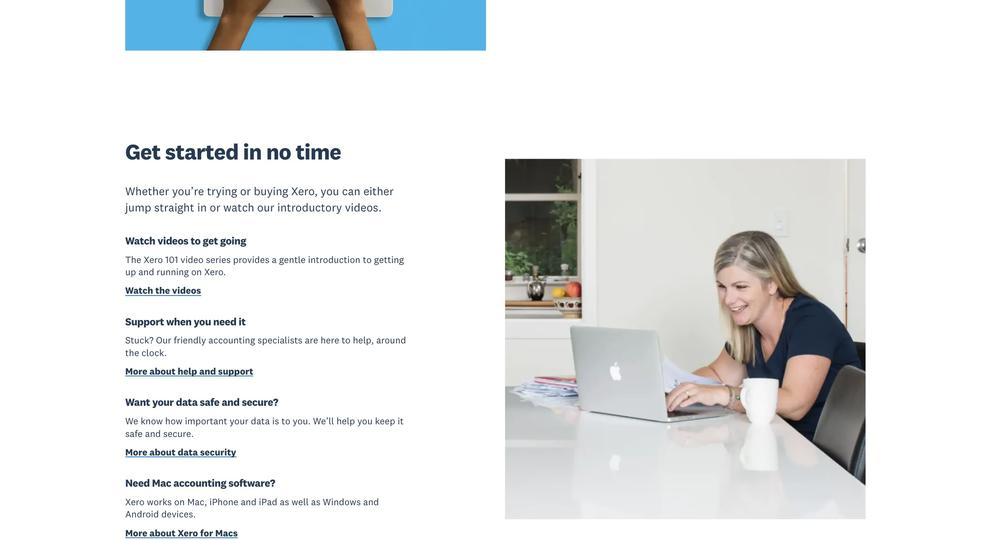 Task type: locate. For each thing, give the bounding box(es) containing it.
and down know
[[145, 428, 161, 440]]

3 about from the top
[[149, 527, 176, 539]]

2 vertical spatial data
[[178, 446, 198, 459]]

1 vertical spatial xero
[[125, 496, 145, 508]]

works
[[147, 496, 172, 508]]

help down friendly
[[178, 365, 197, 378]]

videos
[[157, 234, 188, 247], [172, 285, 201, 297]]

safe down we
[[125, 428, 143, 440]]

your down secure?
[[230, 415, 249, 427]]

in inside whether you're trying or buying xero, you can either jump straight in or watch our introductory videos.
[[197, 200, 207, 215]]

about inside 'more about xero for macs' link
[[149, 527, 176, 539]]

xero left 101
[[144, 254, 163, 266]]

on inside the xero 101 video series provides a gentle introduction to getting up and running on xero.
[[191, 266, 202, 278]]

1 vertical spatial safe
[[125, 428, 143, 440]]

1 vertical spatial accounting
[[173, 477, 226, 490]]

data for security
[[178, 446, 198, 459]]

data up how
[[176, 396, 198, 409]]

the videos in the xero 101 series display on a laptop screen. image
[[505, 159, 866, 520]]

more down clock.
[[125, 365, 147, 378]]

to inside we know how important your data is to you. we'll help you keep it safe and secure.
[[282, 415, 290, 427]]

help inside we know how important your data is to you. we'll help you keep it safe and secure.
[[337, 415, 355, 427]]

videos down running
[[172, 285, 201, 297]]

more about data security link
[[125, 446, 236, 461]]

about
[[149, 365, 176, 378], [149, 446, 176, 459], [149, 527, 176, 539]]

1 vertical spatial the
[[125, 347, 139, 359]]

straight
[[154, 200, 194, 215]]

about inside more about help and support link
[[149, 365, 176, 378]]

0 vertical spatial you
[[321, 184, 339, 199]]

to right here
[[342, 334, 351, 347]]

or down trying
[[210, 200, 220, 215]]

xero up android
[[125, 496, 145, 508]]

to
[[191, 234, 201, 247], [363, 254, 372, 266], [342, 334, 351, 347], [282, 415, 290, 427]]

2 more from the top
[[125, 446, 147, 459]]

on up devices.
[[174, 496, 185, 508]]

as
[[280, 496, 289, 508], [311, 496, 321, 508]]

the down running
[[155, 285, 170, 297]]

our
[[257, 200, 274, 215]]

0 horizontal spatial you
[[194, 315, 211, 328]]

watch for watch the videos
[[125, 285, 153, 297]]

watch
[[125, 234, 155, 247], [125, 285, 153, 297]]

get
[[203, 234, 218, 247]]

data left is
[[251, 415, 270, 427]]

1 horizontal spatial help
[[337, 415, 355, 427]]

your
[[152, 396, 174, 409], [230, 415, 249, 427]]

2 vertical spatial about
[[149, 527, 176, 539]]

about down clock.
[[149, 365, 176, 378]]

0 vertical spatial about
[[149, 365, 176, 378]]

1 vertical spatial in
[[197, 200, 207, 215]]

0 horizontal spatial on
[[174, 496, 185, 508]]

android
[[125, 508, 159, 521]]

about down secure.
[[149, 446, 176, 459]]

more for support when you need it
[[125, 365, 147, 378]]

1 vertical spatial or
[[210, 200, 220, 215]]

2 vertical spatial xero
[[178, 527, 198, 539]]

watch inside watch the videos link
[[125, 285, 153, 297]]

in left the no
[[243, 138, 262, 165]]

0 horizontal spatial safe
[[125, 428, 143, 440]]

2 horizontal spatial you
[[357, 415, 373, 427]]

secure.
[[163, 428, 194, 440]]

your up how
[[152, 396, 174, 409]]

as left well
[[280, 496, 289, 508]]

video
[[181, 254, 204, 266]]

series
[[206, 254, 231, 266]]

2 about from the top
[[149, 446, 176, 459]]

0 vertical spatial or
[[240, 184, 251, 199]]

need
[[125, 477, 150, 490]]

1 vertical spatial videos
[[172, 285, 201, 297]]

2 watch from the top
[[125, 285, 153, 297]]

1 vertical spatial help
[[337, 415, 355, 427]]

2 vertical spatial you
[[357, 415, 373, 427]]

1 about from the top
[[149, 365, 176, 378]]

1 watch from the top
[[125, 234, 155, 247]]

and left support
[[199, 365, 216, 378]]

you inside we know how important your data is to you. we'll help you keep it safe and secure.
[[357, 415, 373, 427]]

our
[[156, 334, 171, 347]]

help right we'll
[[337, 415, 355, 427]]

more
[[125, 365, 147, 378], [125, 446, 147, 459], [125, 527, 147, 539]]

1 vertical spatial data
[[251, 415, 270, 427]]

safe up important
[[200, 396, 220, 409]]

1 horizontal spatial or
[[240, 184, 251, 199]]

more for need mac accounting software?
[[125, 527, 147, 539]]

1 vertical spatial about
[[149, 446, 176, 459]]

3 more from the top
[[125, 527, 147, 539]]

about inside the more about data security link
[[149, 446, 176, 459]]

0 vertical spatial safe
[[200, 396, 220, 409]]

in down you're
[[197, 200, 207, 215]]

whether you're trying or buying xero, you can either jump straight in or watch our introductory videos.
[[125, 184, 394, 215]]

on
[[191, 266, 202, 278], [174, 496, 185, 508]]

more about help and support link
[[125, 365, 253, 380]]

and left secure?
[[222, 396, 240, 409]]

0 vertical spatial the
[[155, 285, 170, 297]]

more about help and support
[[125, 365, 253, 378]]

about for mac
[[149, 527, 176, 539]]

and
[[138, 266, 154, 278], [199, 365, 216, 378], [222, 396, 240, 409], [145, 428, 161, 440], [241, 496, 257, 508], [363, 496, 379, 508]]

1 vertical spatial watch
[[125, 285, 153, 297]]

1 vertical spatial on
[[174, 496, 185, 508]]

0 horizontal spatial as
[[280, 496, 289, 508]]

watch down 'up' at the left
[[125, 285, 153, 297]]

accounting up 'mac,'
[[173, 477, 226, 490]]

a
[[272, 254, 277, 266]]

to left get
[[191, 234, 201, 247]]

xero
[[144, 254, 163, 266], [125, 496, 145, 508], [178, 527, 198, 539]]

and right windows
[[363, 496, 379, 508]]

more down android
[[125, 527, 147, 539]]

it
[[239, 315, 246, 328], [398, 415, 404, 427]]

watch up the
[[125, 234, 155, 247]]

0 vertical spatial xero
[[144, 254, 163, 266]]

0 horizontal spatial or
[[210, 200, 220, 215]]

accounting
[[208, 334, 255, 347], [173, 477, 226, 490]]

specialists
[[258, 334, 303, 347]]

you left 'can'
[[321, 184, 339, 199]]

about down devices.
[[149, 527, 176, 539]]

we know how important your data is to you. we'll help you keep it safe and secure.
[[125, 415, 404, 440]]

1 vertical spatial more
[[125, 446, 147, 459]]

or up watch on the top left
[[240, 184, 251, 199]]

1 vertical spatial it
[[398, 415, 404, 427]]

1 vertical spatial your
[[230, 415, 249, 427]]

0 horizontal spatial it
[[239, 315, 246, 328]]

data for safe
[[176, 396, 198, 409]]

0 horizontal spatial your
[[152, 396, 174, 409]]

0 vertical spatial on
[[191, 266, 202, 278]]

or
[[240, 184, 251, 199], [210, 200, 220, 215]]

accounting down need
[[208, 334, 255, 347]]

1 horizontal spatial in
[[243, 138, 262, 165]]

you're
[[172, 184, 204, 199]]

iphone
[[209, 496, 238, 508]]

0 vertical spatial watch
[[125, 234, 155, 247]]

more for want your data safe and secure?
[[125, 446, 147, 459]]

2 vertical spatial more
[[125, 527, 147, 539]]

want
[[125, 396, 150, 409]]

you left the keep at the left bottom of the page
[[357, 415, 373, 427]]

and right 'up' at the left
[[138, 266, 154, 278]]

xero left the for
[[178, 527, 198, 539]]

data down secure.
[[178, 446, 198, 459]]

you
[[321, 184, 339, 199], [194, 315, 211, 328], [357, 415, 373, 427]]

watch
[[223, 200, 254, 215]]

1 horizontal spatial your
[[230, 415, 249, 427]]

want your data safe and secure?
[[125, 396, 278, 409]]

1 horizontal spatial the
[[155, 285, 170, 297]]

get
[[125, 138, 161, 165]]

1 more from the top
[[125, 365, 147, 378]]

watch for watch videos to get going
[[125, 234, 155, 247]]

time
[[296, 138, 341, 165]]

it inside we know how important your data is to you. we'll help you keep it safe and secure.
[[398, 415, 404, 427]]

help,
[[353, 334, 374, 347]]

0 vertical spatial accounting
[[208, 334, 255, 347]]

2 as from the left
[[311, 496, 321, 508]]

0 vertical spatial help
[[178, 365, 197, 378]]

0 horizontal spatial in
[[197, 200, 207, 215]]

no
[[266, 138, 291, 165]]

security
[[200, 446, 236, 459]]

1 horizontal spatial as
[[311, 496, 321, 508]]

as right well
[[311, 496, 321, 508]]

it right the keep at the left bottom of the page
[[398, 415, 404, 427]]

videos up 101
[[157, 234, 188, 247]]

more up need
[[125, 446, 147, 459]]

1 horizontal spatial it
[[398, 415, 404, 427]]

safe
[[200, 396, 220, 409], [125, 428, 143, 440]]

here
[[321, 334, 339, 347]]

the
[[155, 285, 170, 297], [125, 347, 139, 359]]

to left getting
[[363, 254, 372, 266]]

to inside stuck? our friendly accounting specialists are here to help, around the clock.
[[342, 334, 351, 347]]

how
[[165, 415, 183, 427]]

stuck? our friendly accounting specialists are here to help, around the clock.
[[125, 334, 406, 359]]

1 horizontal spatial you
[[321, 184, 339, 199]]

to right is
[[282, 415, 290, 427]]

to inside the xero 101 video series provides a gentle introduction to getting up and running on xero.
[[363, 254, 372, 266]]

software?
[[229, 477, 275, 490]]

0 horizontal spatial the
[[125, 347, 139, 359]]

ipad
[[259, 496, 277, 508]]

the down stuck?
[[125, 347, 139, 359]]

you left need
[[194, 315, 211, 328]]

1 horizontal spatial on
[[191, 266, 202, 278]]

it right need
[[239, 315, 246, 328]]

the xero 101 video series provides a gentle introduction to getting up and running on xero.
[[125, 254, 404, 278]]

0 vertical spatial more
[[125, 365, 147, 378]]

on down video
[[191, 266, 202, 278]]

0 vertical spatial data
[[176, 396, 198, 409]]



Task type: describe. For each thing, give the bounding box(es) containing it.
getting
[[374, 254, 404, 266]]

secure?
[[242, 396, 278, 409]]

0 horizontal spatial help
[[178, 365, 197, 378]]

accounting inside stuck? our friendly accounting specialists are here to help, around the clock.
[[208, 334, 255, 347]]

well
[[292, 496, 309, 508]]

started
[[165, 138, 239, 165]]

jump
[[125, 200, 151, 215]]

0 vertical spatial videos
[[157, 234, 188, 247]]

windows
[[323, 496, 361, 508]]

about for when
[[149, 365, 176, 378]]

1 as from the left
[[280, 496, 289, 508]]

and down software?
[[241, 496, 257, 508]]

support
[[125, 315, 164, 328]]

more about xero for macs
[[125, 527, 238, 539]]

1 vertical spatial you
[[194, 315, 211, 328]]

important
[[185, 415, 227, 427]]

watch the videos link
[[125, 285, 201, 299]]

whether
[[125, 184, 169, 199]]

0 vertical spatial your
[[152, 396, 174, 409]]

support when you need it
[[125, 315, 246, 328]]

mac,
[[187, 496, 207, 508]]

the inside stuck? our friendly accounting specialists are here to help, around the clock.
[[125, 347, 139, 359]]

and inside the xero 101 video series provides a gentle introduction to getting up and running on xero.
[[138, 266, 154, 278]]

0 vertical spatial in
[[243, 138, 262, 165]]

introduction
[[308, 254, 361, 266]]

need mac accounting software?
[[125, 477, 275, 490]]

you inside whether you're trying or buying xero, you can either jump straight in or watch our introductory videos.
[[321, 184, 339, 199]]

trying
[[207, 184, 237, 199]]

around
[[376, 334, 406, 347]]

you.
[[293, 415, 311, 427]]

and inside we know how important your data is to you. we'll help you keep it safe and secure.
[[145, 428, 161, 440]]

on inside xero works on mac, iphone and ipad as well as windows and android devices.
[[174, 496, 185, 508]]

watch videos to get going
[[125, 234, 246, 247]]

is
[[272, 415, 279, 427]]

keep
[[375, 415, 395, 427]]

more about data security
[[125, 446, 236, 459]]

friendly
[[174, 334, 206, 347]]

macs
[[215, 527, 238, 539]]

videos.
[[345, 200, 382, 215]]

support
[[218, 365, 253, 378]]

we'll
[[313, 415, 334, 427]]

need
[[213, 315, 237, 328]]

get started in no time
[[125, 138, 341, 165]]

about for your
[[149, 446, 176, 459]]

xero.
[[204, 266, 226, 278]]

introductory
[[277, 200, 342, 215]]

the inside watch the videos link
[[155, 285, 170, 297]]

can
[[342, 184, 361, 199]]

stuck?
[[125, 334, 154, 347]]

know
[[141, 415, 163, 427]]

clock.
[[142, 347, 167, 359]]

devices.
[[161, 508, 196, 521]]

a small business owner enters invoice details into xero on their laptop. image
[[125, 0, 486, 51]]

your inside we know how important your data is to you. we'll help you keep it safe and secure.
[[230, 415, 249, 427]]

xero inside the xero 101 video series provides a gentle introduction to getting up and running on xero.
[[144, 254, 163, 266]]

going
[[220, 234, 246, 247]]

xero,
[[291, 184, 318, 199]]

videos inside watch the videos link
[[172, 285, 201, 297]]

when
[[166, 315, 192, 328]]

for
[[200, 527, 213, 539]]

we
[[125, 415, 138, 427]]

the
[[125, 254, 141, 266]]

more about xero for macs link
[[125, 527, 238, 540]]

either
[[363, 184, 394, 199]]

data inside we know how important your data is to you. we'll help you keep it safe and secure.
[[251, 415, 270, 427]]

xero works on mac, iphone and ipad as well as windows and android devices.
[[125, 496, 379, 521]]

0 vertical spatial it
[[239, 315, 246, 328]]

101
[[165, 254, 178, 266]]

running
[[157, 266, 189, 278]]

safe inside we know how important your data is to you. we'll help you keep it safe and secure.
[[125, 428, 143, 440]]

buying
[[254, 184, 288, 199]]

1 horizontal spatial safe
[[200, 396, 220, 409]]

provides
[[233, 254, 269, 266]]

and inside more about help and support link
[[199, 365, 216, 378]]

up
[[125, 266, 136, 278]]

mac
[[152, 477, 171, 490]]

watch the videos
[[125, 285, 201, 297]]

gentle
[[279, 254, 306, 266]]

are
[[305, 334, 318, 347]]

xero inside xero works on mac, iphone and ipad as well as windows and android devices.
[[125, 496, 145, 508]]



Task type: vqa. For each thing, say whether or not it's contained in the screenshot.


